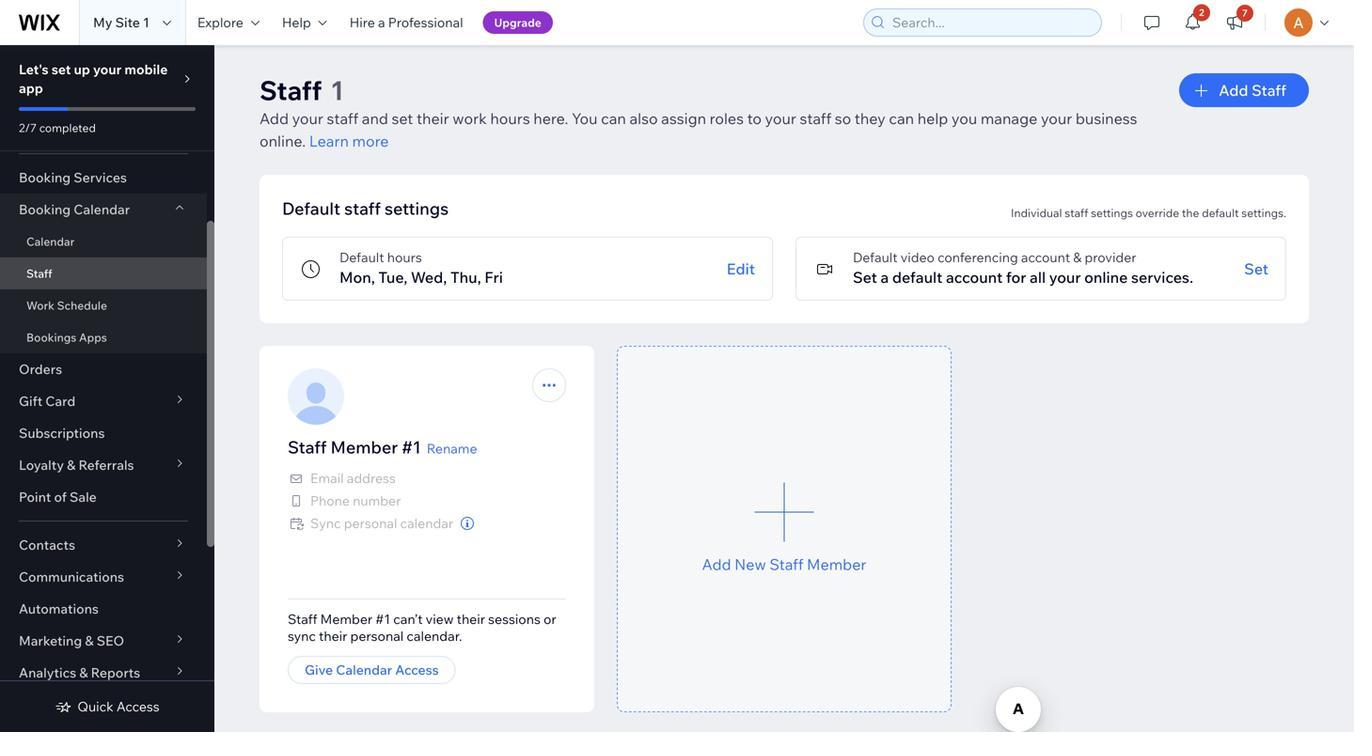 Task type: vqa. For each thing, say whether or not it's contained in the screenshot.
the topmost set
yes



Task type: describe. For each thing, give the bounding box(es) containing it.
staff member #1 rename
[[288, 437, 477, 458]]

override
[[1136, 206, 1179, 220]]

bookings apps link
[[0, 322, 207, 354]]

learn more button
[[309, 130, 389, 152]]

default hours mon, tue, wed, thu, fri
[[339, 249, 503, 287]]

2
[[1199, 7, 1204, 18]]

0 vertical spatial default
[[1202, 206, 1239, 220]]

can't
[[393, 611, 423, 628]]

automations
[[19, 601, 99, 617]]

settings for individual
[[1091, 206, 1133, 220]]

help
[[282, 14, 311, 31]]

1 horizontal spatial set
[[1244, 260, 1269, 278]]

you
[[952, 109, 977, 128]]

add for add staff
[[1219, 81, 1248, 100]]

more
[[352, 132, 389, 150]]

edit button
[[727, 258, 755, 280]]

also
[[630, 109, 658, 128]]

tue,
[[378, 268, 407, 287]]

online.
[[260, 132, 306, 150]]

& for referrals
[[67, 457, 76, 473]]

work
[[26, 299, 54, 313]]

individual
[[1011, 206, 1062, 220]]

edit
[[727, 260, 755, 278]]

quick
[[77, 699, 113, 715]]

online
[[1084, 268, 1128, 287]]

point of sale link
[[0, 481, 207, 513]]

settings for default
[[385, 198, 449, 219]]

upgrade button
[[483, 11, 553, 34]]

bookings apps
[[26, 331, 107, 345]]

quick access button
[[55, 699, 160, 716]]

seo
[[97, 633, 124, 649]]

& inside "default video conferencing account & provider set a default account for all your online services."
[[1073, 249, 1082, 266]]

calendar inside calendar link
[[26, 235, 75, 249]]

you
[[572, 109, 598, 128]]

phone number
[[310, 493, 401, 509]]

marketing & seo
[[19, 633, 124, 649]]

number
[[353, 493, 401, 509]]

for
[[1006, 268, 1026, 287]]

calendar
[[400, 515, 453, 532]]

quick access
[[77, 699, 160, 715]]

learn more
[[309, 132, 389, 150]]

give calendar access
[[305, 662, 439, 678]]

hire a professional
[[350, 14, 463, 31]]

rename button
[[427, 441, 477, 457]]

your right manage
[[1041, 109, 1072, 128]]

contacts button
[[0, 529, 207, 561]]

the
[[1182, 206, 1199, 220]]

here.
[[533, 109, 568, 128]]

so
[[835, 109, 851, 128]]

they
[[855, 109, 886, 128]]

orders
[[19, 361, 62, 378]]

manage
[[981, 109, 1038, 128]]

email address
[[310, 470, 396, 487]]

sync personal calendar
[[310, 515, 453, 532]]

sync
[[288, 628, 316, 645]]

gift card button
[[0, 386, 207, 418]]

a inside "link"
[[378, 14, 385, 31]]

analytics & reports
[[19, 665, 140, 681]]

analytics
[[19, 665, 76, 681]]

subscriptions
[[19, 425, 105, 442]]

email
[[310, 470, 344, 487]]

work schedule link
[[0, 290, 207, 322]]

learn
[[309, 132, 349, 150]]

point of sale
[[19, 489, 97, 505]]

hours inside the add your staff and set their work hours here. you can also assign roles to your staff so they can help you manage your business online.
[[490, 109, 530, 128]]

rename
[[427, 441, 477, 457]]

help button
[[271, 0, 338, 45]]

analytics & reports button
[[0, 657, 207, 689]]

staff member #1 can't view their sessions or sync their personal calendar.
[[288, 611, 556, 645]]

hire a professional link
[[338, 0, 474, 45]]

contacts
[[19, 537, 75, 553]]

booking for booking services
[[19, 169, 71, 186]]

staff for staff 1
[[260, 74, 322, 107]]

point
[[19, 489, 51, 505]]

or
[[544, 611, 556, 628]]

sync
[[310, 515, 341, 532]]

provider
[[1085, 249, 1136, 266]]

staff up learn more button
[[327, 109, 358, 128]]

sessions
[[488, 611, 541, 628]]

member for staff member #1 can't view their sessions or sync their personal calendar.
[[320, 611, 373, 628]]

settings.
[[1242, 206, 1286, 220]]

member for staff member #1 rename
[[331, 437, 398, 458]]

a inside "default video conferencing account & provider set a default account for all your online services."
[[881, 268, 889, 287]]

set inside let's set up your mobile app
[[51, 61, 71, 78]]

set inside the add your staff and set their work hours here. you can also assign roles to your staff so they can help you manage your business online.
[[392, 109, 413, 128]]

set inside "default video conferencing account & provider set a default account for all your online services."
[[853, 268, 877, 287]]

#1 for staff member #1 can't view their sessions or sync their personal calendar.
[[376, 611, 390, 628]]

staff inside button
[[1252, 81, 1286, 100]]

their for set
[[417, 109, 449, 128]]

default for default video conferencing account & provider set a default account for all your online services.
[[853, 249, 898, 266]]

& for seo
[[85, 633, 94, 649]]

wed,
[[411, 268, 447, 287]]

schedule
[[57, 299, 107, 313]]

to
[[747, 109, 762, 128]]

add for add your staff and set their work hours here. you can also assign roles to your staff so they can help you manage your business online.
[[260, 109, 289, 128]]

2/7
[[19, 121, 37, 135]]

staff for staff member #1 rename
[[288, 437, 327, 458]]

business
[[1076, 109, 1137, 128]]

add for add new staff member
[[702, 555, 731, 574]]

staff down the more
[[344, 198, 381, 219]]



Task type: locate. For each thing, give the bounding box(es) containing it.
video
[[901, 249, 935, 266]]

1 vertical spatial #1
[[376, 611, 390, 628]]

1 horizontal spatial add
[[702, 555, 731, 574]]

individual staff settings override the default settings.
[[1011, 206, 1286, 220]]

mon,
[[339, 268, 375, 287]]

7
[[1242, 7, 1248, 19]]

1 vertical spatial hours
[[387, 249, 422, 266]]

1 horizontal spatial can
[[889, 109, 914, 128]]

member up give calendar access
[[320, 611, 373, 628]]

add up 'online.'
[[260, 109, 289, 128]]

#1 for staff member #1 rename
[[402, 437, 421, 458]]

work
[[453, 109, 487, 128]]

staff
[[327, 109, 358, 128], [800, 109, 831, 128], [344, 198, 381, 219], [1065, 206, 1088, 220]]

new
[[735, 555, 766, 574]]

0 vertical spatial hours
[[490, 109, 530, 128]]

2 vertical spatial calendar
[[336, 662, 392, 678]]

#1 left rename
[[402, 437, 421, 458]]

0 horizontal spatial set
[[853, 268, 877, 287]]

add new staff member
[[702, 555, 867, 574]]

staff link
[[0, 258, 207, 290]]

staff right individual
[[1065, 206, 1088, 220]]

0 horizontal spatial 1
[[143, 14, 149, 31]]

calendar for booking calendar
[[74, 201, 130, 218]]

account up all
[[1021, 249, 1070, 266]]

0 horizontal spatial #1
[[376, 611, 390, 628]]

0 vertical spatial access
[[395, 662, 439, 678]]

calendar down booking calendar
[[26, 235, 75, 249]]

sidebar element
[[0, 45, 214, 733]]

personal down number
[[344, 515, 397, 532]]

staff left so
[[800, 109, 831, 128]]

default for default hours mon, tue, wed, thu, fri
[[339, 249, 384, 266]]

staff 1
[[260, 74, 344, 107]]

add your staff and set their work hours here. you can also assign roles to your staff so they can help you manage your business online.
[[260, 109, 1137, 150]]

default left video
[[853, 249, 898, 266]]

account down conferencing
[[946, 268, 1003, 287]]

booking calendar button
[[0, 194, 207, 226]]

calendar
[[74, 201, 130, 218], [26, 235, 75, 249], [336, 662, 392, 678]]

default
[[282, 198, 340, 219], [339, 249, 384, 266], [853, 249, 898, 266]]

view
[[426, 611, 454, 628]]

staff for staff member #1 can't view their sessions or sync their personal calendar.
[[288, 611, 317, 628]]

communications button
[[0, 561, 207, 593]]

your right to
[[765, 109, 796, 128]]

1 horizontal spatial default
[[1202, 206, 1239, 220]]

set right and
[[392, 109, 413, 128]]

hours
[[490, 109, 530, 128], [387, 249, 422, 266]]

staff right new
[[770, 555, 803, 574]]

1 vertical spatial member
[[807, 555, 867, 574]]

1 vertical spatial account
[[946, 268, 1003, 287]]

your inside let's set up your mobile app
[[93, 61, 122, 78]]

add inside "button"
[[702, 555, 731, 574]]

add left new
[[702, 555, 731, 574]]

#1
[[402, 437, 421, 458], [376, 611, 390, 628]]

my site 1
[[93, 14, 149, 31]]

add down 7 button
[[1219, 81, 1248, 100]]

0 vertical spatial member
[[331, 437, 398, 458]]

access inside 'button'
[[395, 662, 439, 678]]

2 booking from the top
[[19, 201, 71, 218]]

staff inside sidebar 'element'
[[26, 267, 52, 281]]

1 vertical spatial add
[[260, 109, 289, 128]]

& inside 'dropdown button'
[[79, 665, 88, 681]]

your down staff 1
[[292, 109, 323, 128]]

& inside popup button
[[85, 633, 94, 649]]

marketing
[[19, 633, 82, 649]]

all
[[1030, 268, 1046, 287]]

set left up
[[51, 61, 71, 78]]

calendar right give
[[336, 662, 392, 678]]

0 vertical spatial calendar
[[74, 201, 130, 218]]

hours up the tue,
[[387, 249, 422, 266]]

calendar down booking services link
[[74, 201, 130, 218]]

member up address
[[331, 437, 398, 458]]

1 horizontal spatial settings
[[1091, 206, 1133, 220]]

default down learn
[[282, 198, 340, 219]]

1 vertical spatial calendar
[[26, 235, 75, 249]]

0 horizontal spatial account
[[946, 268, 1003, 287]]

default inside "default video conferencing account & provider set a default account for all your online services."
[[892, 268, 943, 287]]

1 horizontal spatial hours
[[490, 109, 530, 128]]

conferencing
[[938, 249, 1018, 266]]

loyalty
[[19, 457, 64, 473]]

staff up work at the left of page
[[26, 267, 52, 281]]

calendar inside booking calendar dropdown button
[[74, 201, 130, 218]]

their inside the add your staff and set their work hours here. you can also assign roles to your staff so they can help you manage your business online.
[[417, 109, 449, 128]]

1 horizontal spatial a
[[881, 268, 889, 287]]

& inside dropdown button
[[67, 457, 76, 473]]

& for reports
[[79, 665, 88, 681]]

Search... field
[[887, 9, 1096, 36]]

personal up give calendar access
[[350, 628, 404, 645]]

#1 left can't
[[376, 611, 390, 628]]

0 horizontal spatial set
[[51, 61, 71, 78]]

0 vertical spatial set
[[51, 61, 71, 78]]

fri
[[485, 268, 503, 287]]

personal inside "staff member #1 can't view their sessions or sync their personal calendar."
[[350, 628, 404, 645]]

apps
[[79, 331, 107, 345]]

1 vertical spatial 1
[[331, 74, 344, 107]]

#1 inside "staff member #1 can't view their sessions or sync their personal calendar."
[[376, 611, 390, 628]]

0 horizontal spatial their
[[319, 628, 347, 645]]

help
[[918, 109, 948, 128]]

add inside the add your staff and set their work hours here. you can also assign roles to your staff so they can help you manage your business online.
[[260, 109, 289, 128]]

0 vertical spatial #1
[[402, 437, 421, 458]]

booking services link
[[0, 162, 207, 194]]

1 horizontal spatial access
[[395, 662, 439, 678]]

their right view
[[457, 611, 485, 628]]

your right all
[[1049, 268, 1081, 287]]

0 horizontal spatial can
[[601, 109, 626, 128]]

member right new
[[807, 555, 867, 574]]

their right sync
[[319, 628, 347, 645]]

& left seo
[[85, 633, 94, 649]]

1 booking from the top
[[19, 169, 71, 186]]

0 horizontal spatial a
[[378, 14, 385, 31]]

booking for booking calendar
[[19, 201, 71, 218]]

1 can from the left
[[601, 109, 626, 128]]

can right you
[[601, 109, 626, 128]]

member inside "staff member #1 can't view their sessions or sync their personal calendar."
[[320, 611, 373, 628]]

staff for staff
[[26, 267, 52, 281]]

services
[[74, 169, 127, 186]]

0 vertical spatial booking
[[19, 169, 71, 186]]

default right the
[[1202, 206, 1239, 220]]

hours right work at the top of page
[[490, 109, 530, 128]]

0 horizontal spatial settings
[[385, 198, 449, 219]]

staff down 7 button
[[1252, 81, 1286, 100]]

access down calendar.
[[395, 662, 439, 678]]

2 vertical spatial member
[[320, 611, 373, 628]]

1
[[143, 14, 149, 31], [331, 74, 344, 107]]

1 vertical spatial a
[[881, 268, 889, 287]]

your inside "default video conferencing account & provider set a default account for all your online services."
[[1049, 268, 1081, 287]]

1 up learn
[[331, 74, 344, 107]]

loyalty & referrals button
[[0, 450, 207, 481]]

member inside "button"
[[807, 555, 867, 574]]

staff up "email"
[[288, 437, 327, 458]]

0 vertical spatial add
[[1219, 81, 1248, 100]]

a
[[378, 14, 385, 31], [881, 268, 889, 287]]

booking down the 'booking services'
[[19, 201, 71, 218]]

explore
[[197, 14, 243, 31]]

staff up 'online.'
[[260, 74, 322, 107]]

2 can from the left
[[889, 109, 914, 128]]

1 horizontal spatial set
[[392, 109, 413, 128]]

staff up sync
[[288, 611, 317, 628]]

loyalty & referrals
[[19, 457, 134, 473]]

1 vertical spatial access
[[116, 699, 160, 715]]

hours inside default hours mon, tue, wed, thu, fri
[[387, 249, 422, 266]]

& left provider
[[1073, 249, 1082, 266]]

settings up default hours mon, tue, wed, thu, fri
[[385, 198, 449, 219]]

& right the loyalty
[[67, 457, 76, 473]]

give calendar access button
[[288, 656, 456, 685]]

reports
[[91, 665, 140, 681]]

referrals
[[79, 457, 134, 473]]

address
[[347, 470, 396, 487]]

staff inside "staff member #1 can't view their sessions or sync their personal calendar."
[[288, 611, 317, 628]]

automations link
[[0, 593, 207, 625]]

completed
[[39, 121, 96, 135]]

gift
[[19, 393, 42, 410]]

1 vertical spatial default
[[892, 268, 943, 287]]

1 horizontal spatial account
[[1021, 249, 1070, 266]]

professional
[[388, 14, 463, 31]]

site
[[115, 14, 140, 31]]

and
[[362, 109, 388, 128]]

sale
[[70, 489, 97, 505]]

0 vertical spatial their
[[417, 109, 449, 128]]

2 horizontal spatial their
[[457, 611, 485, 628]]

communications
[[19, 569, 124, 585]]

1 right the site
[[143, 14, 149, 31]]

gift card
[[19, 393, 75, 410]]

add staff button
[[1179, 73, 1309, 107]]

bookings
[[26, 331, 76, 345]]

marketing & seo button
[[0, 625, 207, 657]]

can
[[601, 109, 626, 128], [889, 109, 914, 128]]

2 vertical spatial add
[[702, 555, 731, 574]]

&
[[1073, 249, 1082, 266], [67, 457, 76, 473], [85, 633, 94, 649], [79, 665, 88, 681]]

2 horizontal spatial add
[[1219, 81, 1248, 100]]

your right up
[[93, 61, 122, 78]]

default down video
[[892, 268, 943, 287]]

default inside default hours mon, tue, wed, thu, fri
[[339, 249, 384, 266]]

2/7 completed
[[19, 121, 96, 135]]

assign
[[661, 109, 706, 128]]

let's set up your mobile app
[[19, 61, 168, 96]]

calendar for give calendar access
[[336, 662, 392, 678]]

1 vertical spatial personal
[[350, 628, 404, 645]]

1 horizontal spatial their
[[417, 109, 449, 128]]

staff
[[260, 74, 322, 107], [1252, 81, 1286, 100], [26, 267, 52, 281], [288, 437, 327, 458], [770, 555, 803, 574], [288, 611, 317, 628]]

their left work at the top of page
[[417, 109, 449, 128]]

booking
[[19, 169, 71, 186], [19, 201, 71, 218]]

default for default staff settings
[[282, 198, 340, 219]]

0 vertical spatial account
[[1021, 249, 1070, 266]]

hire
[[350, 14, 375, 31]]

their for view
[[457, 611, 485, 628]]

2 vertical spatial their
[[319, 628, 347, 645]]

mobile
[[125, 61, 168, 78]]

can left help
[[889, 109, 914, 128]]

0 horizontal spatial hours
[[387, 249, 422, 266]]

of
[[54, 489, 67, 505]]

7 button
[[1214, 0, 1255, 45]]

1 vertical spatial their
[[457, 611, 485, 628]]

booking inside dropdown button
[[19, 201, 71, 218]]

calendar.
[[407, 628, 462, 645]]

staff inside "button"
[[770, 555, 803, 574]]

default inside "default video conferencing account & provider set a default account for all your online services."
[[853, 249, 898, 266]]

default
[[1202, 206, 1239, 220], [892, 268, 943, 287]]

0 vertical spatial a
[[378, 14, 385, 31]]

calendar link
[[0, 226, 207, 258]]

access inside button
[[116, 699, 160, 715]]

services.
[[1131, 268, 1193, 287]]

0 horizontal spatial default
[[892, 268, 943, 287]]

0 horizontal spatial access
[[116, 699, 160, 715]]

add inside button
[[1219, 81, 1248, 100]]

1 horizontal spatial #1
[[402, 437, 421, 458]]

upgrade
[[494, 16, 541, 30]]

calendar inside give calendar access 'button'
[[336, 662, 392, 678]]

1 vertical spatial set
[[392, 109, 413, 128]]

member
[[331, 437, 398, 458], [807, 555, 867, 574], [320, 611, 373, 628]]

booking services
[[19, 169, 127, 186]]

1 vertical spatial booking
[[19, 201, 71, 218]]

1 horizontal spatial 1
[[331, 74, 344, 107]]

0 vertical spatial personal
[[344, 515, 397, 532]]

settings up provider
[[1091, 206, 1133, 220]]

default up the mon,
[[339, 249, 384, 266]]

booking up booking calendar
[[19, 169, 71, 186]]

add
[[1219, 81, 1248, 100], [260, 109, 289, 128], [702, 555, 731, 574]]

0 horizontal spatial add
[[260, 109, 289, 128]]

card
[[45, 393, 75, 410]]

0 vertical spatial 1
[[143, 14, 149, 31]]

& left reports at bottom
[[79, 665, 88, 681]]

access down reports at bottom
[[116, 699, 160, 715]]



